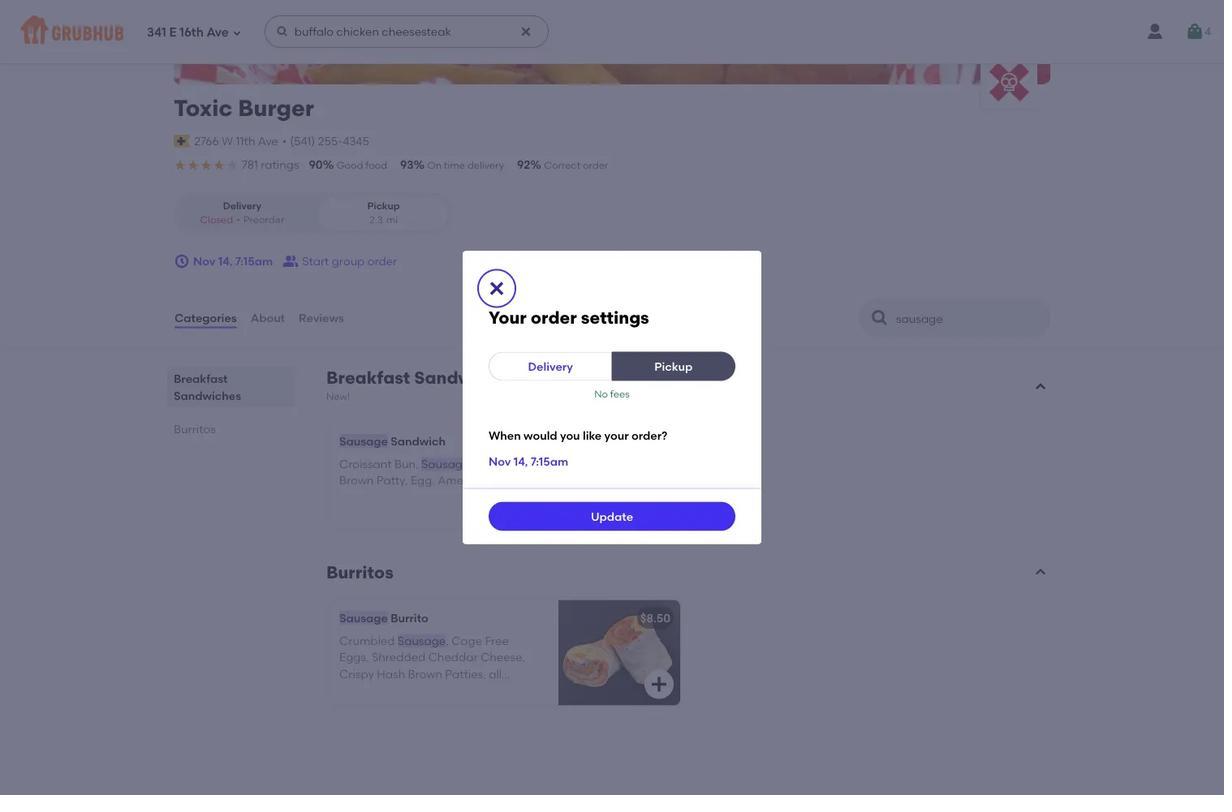 Task type: locate. For each thing, give the bounding box(es) containing it.
sausage
[[340, 435, 388, 449], [422, 458, 470, 472], [340, 612, 388, 626], [398, 635, 446, 649]]

, up cheddar
[[446, 635, 449, 649]]

7:15am
[[235, 255, 273, 269], [531, 455, 569, 469]]

0 vertical spatial 7:15am
[[235, 255, 273, 269]]

255-
[[318, 135, 343, 148]]

categories
[[175, 312, 237, 326]]

start group order
[[302, 255, 397, 269]]

a
[[407, 684, 414, 698]]

breakfast inside breakfast sandwiches
[[174, 372, 228, 386]]

nov 14, 7:15am button
[[174, 247, 273, 277], [489, 447, 569, 476]]

, hash brown patty, egg, american cheese
[[340, 458, 537, 488]]

cheese,
[[481, 651, 526, 665]]

sandwich
[[391, 435, 446, 449]]

delivery for delivery closed • preorder
[[223, 200, 262, 212]]

, for crumbled sausage
[[446, 635, 449, 649]]

7:15am left people icon
[[235, 255, 273, 269]]

toxic burger logo image
[[981, 52, 1038, 109]]

subscription pass image
[[174, 135, 190, 148]]

0 vertical spatial free
[[485, 635, 509, 649]]

all
[[489, 668, 502, 682]]

sausage sandwich image
[[559, 424, 681, 530]]

sandwiches
[[414, 368, 518, 389], [174, 390, 241, 403]]

toxic burger
[[174, 95, 314, 122]]

svg image up the your
[[487, 279, 507, 298]]

0 vertical spatial svg image
[[174, 254, 190, 270]]

0 vertical spatial nov 14, 7:15am button
[[174, 247, 273, 277]]

1 vertical spatial delivery
[[528, 360, 573, 373]]

, cage free eggs, shredded cheddar cheese, crispy hash brown patties, all wrapped in a flour tortilla. gluten free tortilla available.
[[340, 635, 526, 715]]

burritos
[[174, 423, 216, 437], [327, 563, 394, 584]]

egg,
[[411, 474, 435, 488]]

0 vertical spatial pickup
[[367, 200, 400, 212]]

svg image right update at the bottom of page
[[650, 499, 669, 518]]

order inside start group order button
[[368, 255, 397, 269]]

tortilla.
[[447, 684, 486, 698]]

ave inside main navigation navigation
[[207, 25, 229, 40]]

order
[[583, 160, 609, 172], [368, 255, 397, 269], [531, 307, 577, 328]]

341 e 16th ave
[[147, 25, 229, 40]]

0 vertical spatial 14,
[[218, 255, 233, 269]]

order right the your
[[531, 307, 577, 328]]

about button
[[250, 290, 286, 348]]

1 vertical spatial nov 14, 7:15am
[[489, 455, 569, 469]]

1 horizontal spatial hash
[[475, 458, 504, 472]]

1 horizontal spatial pickup
[[655, 360, 693, 373]]

781
[[242, 158, 258, 172]]

delivery inside delivery closed • preorder
[[223, 200, 262, 212]]

0 vertical spatial burritos
[[174, 423, 216, 437]]

sausage burrito image
[[559, 601, 681, 707]]

0 horizontal spatial sandwiches
[[174, 390, 241, 403]]

, inside , hash brown patty, egg, american cheese
[[470, 458, 473, 472]]

0 horizontal spatial breakfast
[[174, 372, 228, 386]]

sandwiches up when
[[414, 368, 518, 389]]

0 vertical spatial brown
[[340, 474, 374, 488]]

delivery
[[223, 200, 262, 212], [528, 360, 573, 373]]

1 horizontal spatial breakfast
[[327, 368, 410, 389]]

1 vertical spatial ,
[[446, 635, 449, 649]]

breakfast up "new!"
[[327, 368, 410, 389]]

delivery down your order settings
[[528, 360, 573, 373]]

$7.00
[[643, 435, 671, 449]]

pickup up the order?
[[655, 360, 693, 373]]

order right correct
[[583, 160, 609, 172]]

new!
[[327, 391, 350, 403]]

sausage up croissant
[[340, 435, 388, 449]]

• inside delivery closed • preorder
[[236, 215, 240, 226]]

1 horizontal spatial 14,
[[514, 455, 528, 469]]

0 horizontal spatial •
[[236, 215, 240, 226]]

categories button
[[174, 290, 238, 348]]

1 horizontal spatial delivery
[[528, 360, 573, 373]]

• left (541)
[[282, 135, 287, 148]]

brown inside , hash brown patty, egg, american cheese
[[340, 474, 374, 488]]

nov up cheese
[[489, 455, 511, 469]]

breakfast inside 'breakfast sandwiches new!'
[[327, 368, 410, 389]]

in
[[394, 684, 404, 698]]

0 horizontal spatial 7:15am
[[235, 255, 273, 269]]

1 horizontal spatial 7:15am
[[531, 455, 569, 469]]

0 vertical spatial ave
[[207, 25, 229, 40]]

0 horizontal spatial burritos
[[174, 423, 216, 437]]

0 vertical spatial ,
[[470, 458, 473, 472]]

hash up american in the bottom of the page
[[475, 458, 504, 472]]

14, up cheese
[[514, 455, 528, 469]]

7:15am down the would
[[531, 455, 569, 469]]

nov 14, 7:15am up cheese
[[489, 455, 569, 469]]

1 vertical spatial 14,
[[514, 455, 528, 469]]

svg image
[[1186, 22, 1205, 41], [276, 25, 289, 38], [520, 25, 533, 38], [232, 28, 242, 38], [650, 676, 669, 695]]

svg image up categories
[[174, 254, 190, 270]]

brown up flour
[[408, 668, 443, 682]]

1 horizontal spatial •
[[282, 135, 287, 148]]

pickup inside pickup button
[[655, 360, 693, 373]]

14,
[[218, 255, 233, 269], [514, 455, 528, 469]]

1 horizontal spatial ave
[[258, 135, 278, 148]]

nov 14, 7:15am down closed
[[193, 255, 273, 269]]

1 vertical spatial burritos
[[327, 563, 394, 584]]

free
[[485, 635, 509, 649], [340, 701, 363, 715]]

nov 14, 7:15am button down closed
[[174, 247, 273, 277]]

fees
[[611, 389, 630, 400]]

0 vertical spatial •
[[282, 135, 287, 148]]

pickup inside option group
[[367, 200, 400, 212]]

2 horizontal spatial order
[[583, 160, 609, 172]]

1 horizontal spatial nov
[[489, 455, 511, 469]]

croissant
[[340, 458, 392, 472]]

ave for 341 e 16th ave
[[207, 25, 229, 40]]

nov down closed
[[193, 255, 216, 269]]

1 vertical spatial brown
[[408, 668, 443, 682]]

92
[[517, 158, 531, 172]]

0 horizontal spatial svg image
[[174, 254, 190, 270]]

free down wrapped
[[340, 701, 363, 715]]

w
[[222, 135, 233, 148]]

ratings
[[261, 158, 299, 172]]

shredded
[[372, 651, 426, 665]]

2 vertical spatial order
[[531, 307, 577, 328]]

1 horizontal spatial order
[[531, 307, 577, 328]]

• right closed
[[236, 215, 240, 226]]

0 horizontal spatial order
[[368, 255, 397, 269]]

burritos button
[[323, 562, 1051, 585]]

0 horizontal spatial free
[[340, 701, 363, 715]]

1 horizontal spatial svg image
[[487, 279, 507, 298]]

14, down closed
[[218, 255, 233, 269]]

ave
[[207, 25, 229, 40], [258, 135, 278, 148]]

2 horizontal spatial svg image
[[650, 499, 669, 518]]

like
[[583, 429, 602, 443]]

, up american in the bottom of the page
[[470, 458, 473, 472]]

settings
[[581, 307, 650, 328]]

free up cheese,
[[485, 635, 509, 649]]

1 horizontal spatial ,
[[470, 458, 473, 472]]

0 horizontal spatial ,
[[446, 635, 449, 649]]

brown down croissant
[[340, 474, 374, 488]]

breakfast for breakfast sandwiches new!
[[327, 368, 410, 389]]

1 horizontal spatial burritos
[[327, 563, 394, 584]]

crumbled sausage
[[340, 635, 446, 649]]

4
[[1205, 25, 1212, 38]]

1 horizontal spatial nov 14, 7:15am
[[489, 455, 569, 469]]

order right group
[[368, 255, 397, 269]]

$8.50
[[641, 612, 671, 626]]

nov
[[193, 255, 216, 269], [489, 455, 511, 469]]

no fees
[[595, 389, 630, 400]]

food
[[366, 160, 387, 172]]

1 vertical spatial order
[[368, 255, 397, 269]]

no
[[595, 389, 608, 400]]

pickup up 2.3
[[367, 200, 400, 212]]

svg image
[[174, 254, 190, 270], [487, 279, 507, 298], [650, 499, 669, 518]]

2766 w 11th ave
[[194, 135, 278, 148]]

0 horizontal spatial nov
[[193, 255, 216, 269]]

hash
[[475, 458, 504, 472], [377, 668, 405, 682]]

hash down "shredded"
[[377, 668, 405, 682]]

0 horizontal spatial 14,
[[218, 255, 233, 269]]

sausage up 'crumbled'
[[340, 612, 388, 626]]

delivery button
[[489, 352, 613, 381]]

sandwiches inside tab
[[174, 390, 241, 403]]

option group
[[174, 193, 452, 234]]

crispy
[[340, 668, 374, 682]]

1 vertical spatial free
[[340, 701, 363, 715]]

breakfast for breakfast sandwiches
[[174, 372, 228, 386]]

0 horizontal spatial ave
[[207, 25, 229, 40]]

breakfast
[[327, 368, 410, 389], [174, 372, 228, 386]]

burritos down breakfast sandwiches
[[174, 423, 216, 437]]

4345
[[343, 135, 369, 148]]

pickup
[[367, 200, 400, 212], [655, 360, 693, 373]]

breakfast up burritos tab
[[174, 372, 228, 386]]

available.
[[406, 701, 459, 715]]

0 horizontal spatial brown
[[340, 474, 374, 488]]

main navigation navigation
[[0, 0, 1225, 63]]

, inside , cage free eggs, shredded cheddar cheese, crispy hash brown patties, all wrapped in a flour tortilla. gluten free tortilla available.
[[446, 635, 449, 649]]

0 vertical spatial order
[[583, 160, 609, 172]]

gluten
[[489, 684, 526, 698]]

toxic
[[174, 95, 233, 122]]

burritos inside button
[[327, 563, 394, 584]]

sandwiches for breakfast sandwiches new!
[[414, 368, 518, 389]]

0 horizontal spatial nov 14, 7:15am
[[193, 255, 273, 269]]

sandwiches up burritos tab
[[174, 390, 241, 403]]

1 horizontal spatial brown
[[408, 668, 443, 682]]

1 vertical spatial pickup
[[655, 360, 693, 373]]

1 vertical spatial ave
[[258, 135, 278, 148]]

sausage up american in the bottom of the page
[[422, 458, 470, 472]]

ave inside button
[[258, 135, 278, 148]]

0 vertical spatial delivery
[[223, 200, 262, 212]]

16th
[[180, 25, 204, 40]]

1 vertical spatial 7:15am
[[531, 455, 569, 469]]

0 horizontal spatial hash
[[377, 668, 405, 682]]

90
[[309, 158, 323, 172]]

delivery up preorder
[[223, 200, 262, 212]]

burritos up sausage burrito
[[327, 563, 394, 584]]

delivery inside the delivery button
[[528, 360, 573, 373]]

nov 14, 7:15am
[[193, 255, 273, 269], [489, 455, 569, 469]]

ave right '16th'
[[207, 25, 229, 40]]

0 horizontal spatial pickup
[[367, 200, 400, 212]]

0 horizontal spatial delivery
[[223, 200, 262, 212]]

ave right 11th
[[258, 135, 278, 148]]

burritos inside tab
[[174, 423, 216, 437]]

sandwiches inside 'breakfast sandwiches new!'
[[414, 368, 518, 389]]

1 horizontal spatial sandwiches
[[414, 368, 518, 389]]

1 vertical spatial •
[[236, 215, 240, 226]]

1 vertical spatial nov 14, 7:15am button
[[489, 447, 569, 476]]

0 vertical spatial hash
[[475, 458, 504, 472]]

nov 14, 7:15am button down the would
[[489, 447, 569, 476]]

0 vertical spatial nov
[[193, 255, 216, 269]]

1 vertical spatial hash
[[377, 668, 405, 682]]

sausage sandwich
[[340, 435, 446, 449]]

93
[[400, 158, 414, 172]]

flour
[[417, 684, 444, 698]]



Task type: vqa. For each thing, say whether or not it's contained in the screenshot.
and to the left
no



Task type: describe. For each thing, give the bounding box(es) containing it.
cheddar
[[429, 651, 478, 665]]

pickup for pickup 2.3 mi
[[367, 200, 400, 212]]

patties,
[[445, 668, 486, 682]]

ave for 2766 w 11th ave
[[258, 135, 278, 148]]

preorder
[[244, 215, 285, 226]]

american
[[438, 474, 492, 488]]

reviews
[[299, 312, 344, 326]]

1 vertical spatial nov
[[489, 455, 511, 469]]

hash inside , hash brown patty, egg, american cheese
[[475, 458, 504, 472]]

breakfast sandwiches tab
[[174, 371, 288, 405]]

2.3
[[370, 215, 383, 226]]

pickup for pickup
[[655, 360, 693, 373]]

order?
[[632, 429, 668, 443]]

2766 w 11th ave button
[[193, 133, 279, 151]]

bun,
[[395, 458, 419, 472]]

good
[[337, 160, 363, 172]]

781 ratings
[[242, 158, 299, 172]]

update
[[591, 510, 634, 524]]

eggs,
[[340, 651, 369, 665]]

good food
[[337, 160, 387, 172]]

update button
[[489, 502, 736, 532]]

you
[[560, 429, 580, 443]]

your
[[605, 429, 629, 443]]

hash inside , cage free eggs, shredded cheddar cheese, crispy hash brown patties, all wrapped in a flour tortilla. gluten free tortilla available.
[[377, 668, 405, 682]]

order for your order settings
[[531, 307, 577, 328]]

1 horizontal spatial free
[[485, 635, 509, 649]]

1 horizontal spatial nov 14, 7:15am button
[[489, 447, 569, 476]]

would
[[524, 429, 558, 443]]

delivery for delivery
[[528, 360, 573, 373]]

tortilla
[[366, 701, 403, 715]]

start
[[302, 255, 329, 269]]

breakfast sandwiches new!
[[327, 368, 518, 403]]

Search Toxic Burger search field
[[895, 312, 1019, 327]]

4 button
[[1186, 17, 1212, 46]]

pickup 2.3 mi
[[367, 200, 400, 226]]

, for croissant bun, sausage
[[470, 458, 473, 472]]

on time delivery
[[428, 160, 504, 172]]

option group containing delivery closed • preorder
[[174, 193, 452, 234]]

sandwiches for breakfast sandwiches
[[174, 390, 241, 403]]

burger
[[238, 95, 314, 122]]

your
[[489, 307, 527, 328]]

burritos tab
[[174, 421, 288, 438]]

wrapped
[[340, 684, 392, 698]]

your order settings
[[489, 307, 650, 328]]

reviews button
[[298, 290, 345, 348]]

when
[[489, 429, 521, 443]]

people icon image
[[283, 254, 299, 270]]

(541) 255-4345 button
[[290, 133, 369, 150]]

correct
[[544, 160, 581, 172]]

1 vertical spatial svg image
[[487, 279, 507, 298]]

mi
[[386, 215, 398, 226]]

group
[[332, 255, 365, 269]]

0 vertical spatial nov 14, 7:15am
[[193, 255, 273, 269]]

cage
[[452, 635, 483, 649]]

cheese
[[495, 474, 537, 488]]

start group order button
[[283, 247, 397, 277]]

svg image inside the 4 button
[[1186, 22, 1205, 41]]

e
[[169, 25, 177, 40]]

search icon image
[[871, 309, 890, 329]]

on
[[428, 160, 442, 172]]

11th
[[236, 135, 255, 148]]

closed
[[200, 215, 233, 226]]

2 vertical spatial svg image
[[650, 499, 669, 518]]

correct order
[[544, 160, 609, 172]]

croissant bun, sausage
[[340, 458, 470, 472]]

crumbled
[[340, 635, 395, 649]]

delivery closed • preorder
[[200, 200, 285, 226]]

time
[[444, 160, 465, 172]]

341
[[147, 25, 166, 40]]

burrito
[[391, 612, 429, 626]]

order for correct order
[[583, 160, 609, 172]]

sausage burrito
[[340, 612, 429, 626]]

patty,
[[377, 474, 408, 488]]

breakfast sandwiches
[[174, 372, 241, 403]]

delivery
[[468, 160, 504, 172]]

pickup button
[[612, 352, 736, 381]]

2766
[[194, 135, 219, 148]]

0 horizontal spatial nov 14, 7:15am button
[[174, 247, 273, 277]]

brown inside , cage free eggs, shredded cheddar cheese, crispy hash brown patties, all wrapped in a flour tortilla. gluten free tortilla available.
[[408, 668, 443, 682]]

sausage down burrito
[[398, 635, 446, 649]]

when would you like your order?
[[489, 429, 668, 443]]

about
[[251, 312, 285, 326]]



